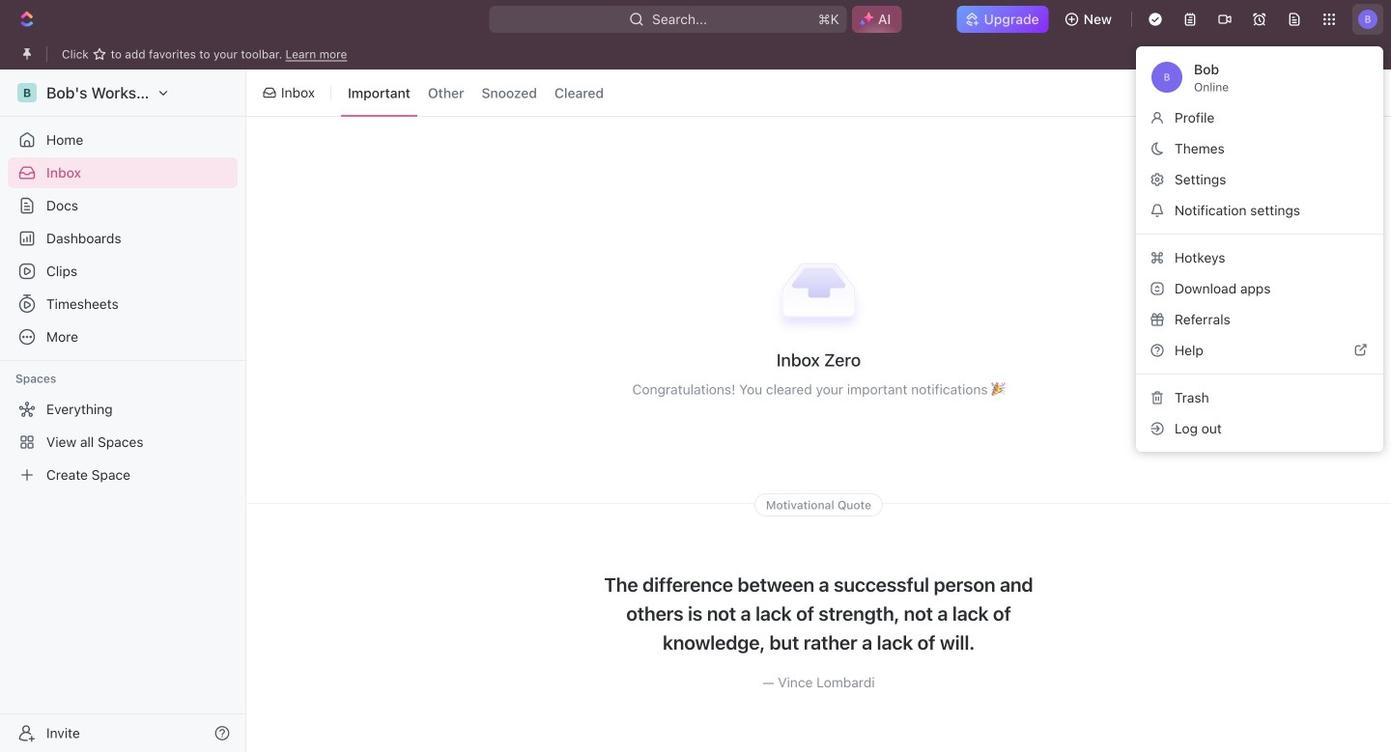 Task type: describe. For each thing, give the bounding box(es) containing it.
tree inside sidebar navigation
[[8, 394, 238, 491]]



Task type: vqa. For each thing, say whether or not it's contained in the screenshot.
the Sidebar navigation
yes



Task type: locate. For each thing, give the bounding box(es) containing it.
tree
[[8, 394, 238, 491]]

sidebar navigation
[[0, 70, 246, 753]]

tab list
[[337, 66, 615, 120]]



